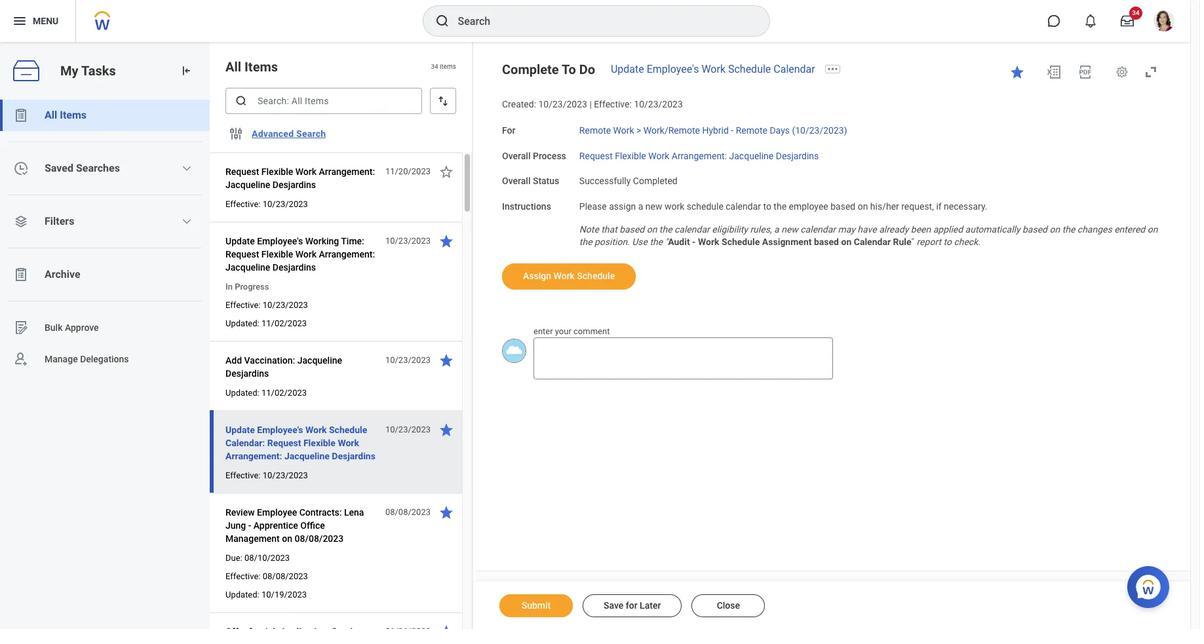 Task type: locate. For each thing, give the bounding box(es) containing it.
review employee contracts: lena jung - apprentice office management on 08/08/2023 button
[[226, 505, 378, 547]]

1 horizontal spatial calendar
[[854, 236, 891, 247]]

11/02/2023 up vaccination: at the left of the page
[[262, 319, 307, 329]]

2 clipboard image from the top
[[13, 267, 29, 283]]

request up in progress
[[226, 249, 259, 260]]

update right do
[[611, 63, 645, 75]]

list
[[0, 100, 210, 375]]

update employee's work schedule calendar: request flexible work arrangement: jacqueline desjardins
[[226, 425, 376, 462]]

1 vertical spatial update
[[226, 236, 255, 247]]

please assign a new work schedule calendar to the employee based on his/her request, if necessary.
[[580, 201, 988, 212]]

- up 'management'
[[248, 521, 251, 531]]

assignment
[[763, 236, 812, 247]]

if
[[937, 201, 942, 212]]

" right use
[[665, 236, 668, 247]]

clipboard image left "archive"
[[13, 267, 29, 283]]

clipboard image up clock check image
[[13, 108, 29, 123]]

update inside update employee's work schedule calendar: request flexible work arrangement: jacqueline desjardins
[[226, 425, 255, 435]]

request flexible work arrangement: jacqueline desjardins inside button
[[226, 167, 375, 190]]

work inside update employee's working time: request flexible work arrangement: jacqueline desjardins
[[296, 249, 317, 260]]

star image
[[1010, 64, 1026, 80], [439, 233, 454, 249], [439, 624, 454, 630]]

search image up 34 items
[[434, 13, 450, 29]]

manage
[[45, 354, 78, 364]]

effective: down in progress
[[226, 300, 261, 310]]

on
[[858, 201, 869, 212], [647, 224, 657, 235], [1050, 224, 1061, 235], [1148, 224, 1158, 235], [842, 236, 852, 247], [282, 534, 293, 544]]

0 horizontal spatial all items
[[45, 109, 87, 121]]

update up calendar:
[[226, 425, 255, 435]]

updated: for update employee's working time: request flexible work arrangement: jacqueline desjardins
[[226, 319, 260, 329]]

"
[[665, 236, 668, 247], [912, 236, 915, 247]]

perspective image
[[13, 214, 29, 230]]

schedule for audit - work schedule assignment based on calendar rule " report to check .
[[722, 236, 760, 247]]

1 clipboard image from the top
[[13, 108, 29, 123]]

successfully
[[580, 176, 631, 186]]

work/remote
[[644, 125, 700, 136]]

2 horizontal spatial calendar
[[801, 224, 836, 235]]

request flexible work arrangement: jacqueline desjardins down search
[[226, 167, 375, 190]]

flexible inside update employee's working time: request flexible work arrangement: jacqueline desjardins
[[262, 249, 293, 260]]

1 horizontal spatial 34
[[1133, 9, 1140, 16]]

0 vertical spatial updated:
[[226, 319, 260, 329]]

2 chevron down image from the top
[[182, 216, 192, 227]]

new inside note that based on the calendar eligibility rules, a new calendar may have already been applied automatically based on the changes entered on the position. use the "
[[782, 224, 799, 235]]

a right assign
[[639, 201, 644, 212]]

calendar up "audit"
[[675, 224, 710, 235]]

2 overall from the top
[[502, 176, 531, 186]]

1 vertical spatial all
[[45, 109, 57, 121]]

due:
[[226, 554, 242, 563]]

0 vertical spatial calendar
[[774, 63, 816, 75]]

" down been
[[912, 236, 915, 247]]

working
[[305, 236, 339, 247]]

on left his/her
[[858, 201, 869, 212]]

3 star image from the top
[[439, 422, 454, 438]]

chevron down image inside filters dropdown button
[[182, 216, 192, 227]]

a
[[639, 201, 644, 212], [775, 224, 780, 235]]

close
[[717, 601, 740, 611]]

search image
[[434, 13, 450, 29], [235, 94, 248, 108]]

to
[[562, 62, 576, 77]]

calendar
[[774, 63, 816, 75], [854, 236, 891, 247]]

2 updated: 11/02/2023 from the top
[[226, 388, 307, 398]]

searches
[[76, 162, 120, 174]]

34 left items
[[431, 63, 439, 70]]

jacqueline right vaccination: at the left of the page
[[298, 355, 342, 366]]

arrangement: down search
[[319, 167, 375, 177]]

update
[[611, 63, 645, 75], [226, 236, 255, 247], [226, 425, 255, 435]]

calendar down have
[[854, 236, 891, 247]]

0 horizontal spatial to
[[764, 201, 772, 212]]

0 horizontal spatial calendar
[[774, 63, 816, 75]]

- for work/remote
[[731, 125, 734, 136]]

search image up configure icon
[[235, 94, 248, 108]]

saved
[[45, 162, 73, 174]]

1 updated: 11/02/2023 from the top
[[226, 319, 307, 329]]

saved searches button
[[0, 153, 210, 184]]

effective: 10/23/2023 down progress
[[226, 300, 308, 310]]

1 star image from the top
[[439, 164, 454, 180]]

2 vertical spatial update
[[226, 425, 255, 435]]

1 remote from the left
[[580, 125, 611, 136]]

1 chevron down image from the top
[[182, 163, 192, 174]]

- right "audit"
[[693, 236, 696, 247]]

desjardins down add at the bottom of the page
[[226, 369, 269, 379]]

based up use
[[620, 224, 645, 235]]

to up rules,
[[764, 201, 772, 212]]

calendar up days
[[774, 63, 816, 75]]

Search Workday  search field
[[458, 7, 743, 35]]

request flexible work arrangement: jacqueline desjardins down 'remote work > work/remote hybrid - remote days (10/23/2023)'
[[580, 151, 819, 161]]

2 horizontal spatial -
[[731, 125, 734, 136]]

schedule inside update employee's work schedule calendar: request flexible work arrangement: jacqueline desjardins
[[329, 425, 367, 435]]

2 vertical spatial updated:
[[226, 590, 260, 600]]

use
[[632, 236, 648, 247]]

updated: down in progress
[[226, 319, 260, 329]]

request inside update employee's working time: request flexible work arrangement: jacqueline desjardins
[[226, 249, 259, 260]]

lena
[[344, 508, 364, 518]]

1 horizontal spatial remote
[[736, 125, 768, 136]]

work
[[702, 63, 726, 75], [614, 125, 635, 136], [649, 151, 670, 161], [296, 167, 317, 177], [698, 236, 720, 247], [296, 249, 317, 260], [554, 271, 575, 282], [306, 425, 327, 435], [338, 438, 359, 449]]

items inside the item list element
[[245, 59, 278, 75]]

gear image
[[1116, 66, 1129, 79]]

1 vertical spatial 11/02/2023
[[262, 388, 307, 398]]

employee's inside update employee's work schedule calendar: request flexible work arrangement: jacqueline desjardins
[[257, 425, 303, 435]]

effective:
[[594, 99, 632, 110], [226, 199, 261, 209], [226, 300, 261, 310], [226, 471, 261, 481], [226, 572, 261, 582]]

0 horizontal spatial remote
[[580, 125, 611, 136]]

desjardins down working
[[273, 262, 316, 273]]

on left changes
[[1050, 224, 1061, 235]]

clipboard image inside all items button
[[13, 108, 29, 123]]

chevron down image
[[182, 163, 192, 174], [182, 216, 192, 227]]

clipboard image
[[13, 108, 29, 123], [13, 267, 29, 283]]

created:
[[502, 99, 536, 110]]

0 vertical spatial clipboard image
[[13, 108, 29, 123]]

add
[[226, 355, 242, 366]]

request flexible work arrangement: jacqueline desjardins link
[[580, 148, 819, 161]]

11/02/2023
[[262, 319, 307, 329], [262, 388, 307, 398]]

- right the hybrid
[[731, 125, 734, 136]]

1 vertical spatial overall
[[502, 176, 531, 186]]

08/08/2023 down the office
[[295, 534, 344, 544]]

1 vertical spatial request flexible work arrangement: jacqueline desjardins
[[226, 167, 375, 190]]

desjardins up lena
[[332, 451, 376, 462]]

overall
[[502, 151, 531, 161], [502, 176, 531, 186]]

3 updated: from the top
[[226, 590, 260, 600]]

34 inside the item list element
[[431, 63, 439, 70]]

enter your comment
[[534, 327, 610, 337]]

new left work
[[646, 201, 663, 212]]

0 vertical spatial chevron down image
[[182, 163, 192, 174]]

0 vertical spatial all items
[[226, 59, 278, 75]]

1 horizontal spatial search image
[[434, 13, 450, 29]]

remote down created: 10/23/2023 | effective: 10/23/2023
[[580, 125, 611, 136]]

star image
[[439, 164, 454, 180], [439, 353, 454, 369], [439, 422, 454, 438], [439, 505, 454, 521]]

0 vertical spatial 11/02/2023
[[262, 319, 307, 329]]

your
[[555, 327, 572, 337]]

justify image
[[12, 13, 28, 29]]

manage delegations
[[45, 354, 129, 364]]

note that based on the calendar eligibility rules, a new calendar may have already been applied automatically based on the changes entered on the position. use the "
[[580, 224, 1161, 247]]

updated: 11/02/2023 down the add vaccination: jacqueline desjardins
[[226, 388, 307, 398]]

1 horizontal spatial to
[[944, 236, 952, 247]]

position.
[[595, 236, 630, 247]]

effective: 10/23/2023 up employee at left
[[226, 471, 308, 481]]

0 horizontal spatial all
[[45, 109, 57, 121]]

a right rules,
[[775, 224, 780, 235]]

check
[[954, 236, 979, 247]]

employee's inside update employee's working time: request flexible work arrangement: jacqueline desjardins
[[257, 236, 303, 247]]

request flexible work arrangement: jacqueline desjardins
[[580, 151, 819, 161], [226, 167, 375, 190]]

0 horizontal spatial new
[[646, 201, 663, 212]]

1 overall from the top
[[502, 151, 531, 161]]

desjardins inside the request flexible work arrangement: jacqueline desjardins link
[[776, 151, 819, 161]]

>
[[637, 125, 642, 136]]

1 vertical spatial updated:
[[226, 388, 260, 398]]

1 horizontal spatial a
[[775, 224, 780, 235]]

0 horizontal spatial calendar
[[675, 224, 710, 235]]

chevron down image inside saved searches dropdown button
[[182, 163, 192, 174]]

1 vertical spatial search image
[[235, 94, 248, 108]]

overall for overall process
[[502, 151, 531, 161]]

1 vertical spatial items
[[60, 109, 87, 121]]

34 left profile logan mcneil 'icon'
[[1133, 9, 1140, 16]]

eligibility
[[712, 224, 748, 235]]

action bar region
[[474, 582, 1191, 630]]

1 horizontal spatial -
[[693, 236, 696, 247]]

effective: down calendar:
[[226, 471, 261, 481]]

office
[[301, 521, 325, 531]]

apprentice
[[254, 521, 298, 531]]

filters
[[45, 215, 74, 228]]

0 horizontal spatial a
[[639, 201, 644, 212]]

.
[[979, 236, 981, 247]]

0 vertical spatial 34
[[1133, 9, 1140, 16]]

all items inside the item list element
[[226, 59, 278, 75]]

overall process
[[502, 151, 567, 161]]

1 horizontal spatial items
[[245, 59, 278, 75]]

0 vertical spatial update
[[611, 63, 645, 75]]

11/02/2023 down the add vaccination: jacqueline desjardins
[[262, 388, 307, 398]]

0 vertical spatial search image
[[434, 13, 450, 29]]

to
[[764, 201, 772, 212], [944, 236, 952, 247]]

0 vertical spatial overall
[[502, 151, 531, 161]]

work
[[665, 201, 685, 212]]

1 vertical spatial effective: 10/23/2023
[[226, 300, 308, 310]]

employee's left working
[[257, 236, 303, 247]]

overall for overall status
[[502, 176, 531, 186]]

all items inside button
[[45, 109, 87, 121]]

calendar up audit - work schedule assignment based on calendar rule " report to check .
[[801, 224, 836, 235]]

a inside note that based on the calendar eligibility rules, a new calendar may have already been applied automatically based on the changes entered on the position. use the "
[[775, 224, 780, 235]]

been
[[911, 224, 931, 235]]

0 horizontal spatial search image
[[235, 94, 248, 108]]

1 horizontal spatial all
[[226, 59, 241, 75]]

jacqueline inside update employee's work schedule calendar: request flexible work arrangement: jacqueline desjardins
[[285, 451, 330, 462]]

the down note
[[580, 236, 593, 247]]

2 vertical spatial employee's
[[257, 425, 303, 435]]

0 horizontal spatial "
[[665, 236, 668, 247]]

schedule
[[729, 63, 771, 75], [722, 236, 760, 247], [577, 271, 615, 282], [329, 425, 367, 435]]

updated: down effective: 08/08/2023
[[226, 590, 260, 600]]

all up saved
[[45, 109, 57, 121]]

based right automatically at the right top of page
[[1023, 224, 1048, 235]]

based down may
[[815, 236, 839, 247]]

update employee's work schedule calendar link
[[611, 63, 816, 75]]

based up may
[[831, 201, 856, 212]]

0 vertical spatial effective: 10/23/2023
[[226, 199, 308, 209]]

employee's
[[647, 63, 699, 75], [257, 236, 303, 247], [257, 425, 303, 435]]

desjardins inside the add vaccination: jacqueline desjardins
[[226, 369, 269, 379]]

all right transformation import 'icon'
[[226, 59, 241, 75]]

1 vertical spatial employee's
[[257, 236, 303, 247]]

1 vertical spatial chevron down image
[[182, 216, 192, 227]]

to down applied
[[944, 236, 952, 247]]

based
[[831, 201, 856, 212], [620, 224, 645, 235], [1023, 224, 1048, 235], [815, 236, 839, 247]]

desjardins down days
[[776, 151, 819, 161]]

audit
[[668, 236, 690, 247]]

request right calendar:
[[267, 438, 301, 449]]

1 vertical spatial clipboard image
[[13, 267, 29, 283]]

1 updated: from the top
[[226, 319, 260, 329]]

assign
[[523, 271, 552, 282]]

update up in progress
[[226, 236, 255, 247]]

user plus image
[[13, 352, 29, 367]]

new
[[646, 201, 663, 212], [782, 224, 799, 235]]

entered
[[1115, 224, 1146, 235]]

0 horizontal spatial -
[[248, 521, 251, 531]]

clipboard image inside archive "button"
[[13, 267, 29, 283]]

menu button
[[0, 0, 76, 42]]

star image for review employee contracts: lena jung - apprentice office management on 08/08/2023
[[439, 505, 454, 521]]

review
[[226, 508, 255, 518]]

effective: 10/23/2023 for flexible
[[226, 199, 308, 209]]

update for update employee's working time: request flexible work arrangement: jacqueline desjardins
[[226, 236, 255, 247]]

3 effective: 10/23/2023 from the top
[[226, 471, 308, 481]]

1 horizontal spatial new
[[782, 224, 799, 235]]

08/08/2023 up 10/19/2023
[[263, 572, 308, 582]]

0 vertical spatial updated: 11/02/2023
[[226, 319, 307, 329]]

0 horizontal spatial request flexible work arrangement: jacqueline desjardins
[[226, 167, 375, 190]]

1 vertical spatial all items
[[45, 109, 87, 121]]

star image for update employee's work schedule calendar: request flexible work arrangement: jacqueline desjardins
[[439, 422, 454, 438]]

the right use
[[650, 236, 663, 247]]

08/08/2023
[[386, 508, 431, 517], [295, 534, 344, 544], [263, 572, 308, 582]]

bulk approve
[[45, 322, 99, 333]]

2 star image from the top
[[439, 353, 454, 369]]

1 vertical spatial new
[[782, 224, 799, 235]]

effective: down due:
[[226, 572, 261, 582]]

the left employee
[[774, 201, 787, 212]]

0 vertical spatial all
[[226, 59, 241, 75]]

4 star image from the top
[[439, 505, 454, 521]]

jacqueline up in progress
[[226, 262, 270, 273]]

time:
[[341, 236, 365, 247]]

assign
[[609, 201, 636, 212]]

updated: 11/02/2023 up vaccination: at the left of the page
[[226, 319, 307, 329]]

on down apprentice
[[282, 534, 293, 544]]

desjardins inside update employee's work schedule calendar: request flexible work arrangement: jacqueline desjardins
[[332, 451, 376, 462]]

request down configure icon
[[226, 167, 259, 177]]

star image for add vaccination: jacqueline desjardins
[[439, 353, 454, 369]]

employee's up calendar:
[[257, 425, 303, 435]]

0 horizontal spatial items
[[60, 109, 87, 121]]

desjardins down the advanced search button
[[273, 180, 316, 190]]

0 horizontal spatial 34
[[431, 63, 439, 70]]

changes
[[1078, 224, 1113, 235]]

08/08/2023 right lena
[[386, 508, 431, 517]]

overall up instructions
[[502, 176, 531, 186]]

1 vertical spatial a
[[775, 224, 780, 235]]

new up assignment
[[782, 224, 799, 235]]

effective: 10/23/2023 down request flexible work arrangement: jacqueline desjardins button
[[226, 199, 308, 209]]

0 vertical spatial items
[[245, 59, 278, 75]]

2 vertical spatial -
[[248, 521, 251, 531]]

already
[[880, 224, 909, 235]]

request,
[[902, 201, 935, 212]]

update employee's work schedule calendar
[[611, 63, 816, 75]]

updated: down add at the bottom of the page
[[226, 388, 260, 398]]

the
[[774, 201, 787, 212], [660, 224, 673, 235], [1063, 224, 1076, 235], [580, 236, 593, 247], [650, 236, 663, 247]]

2 vertical spatial effective: 10/23/2023
[[226, 471, 308, 481]]

1 vertical spatial updated: 11/02/2023
[[226, 388, 307, 398]]

my tasks element
[[0, 42, 210, 630]]

remote
[[580, 125, 611, 136], [736, 125, 768, 136]]

profile logan mcneil image
[[1154, 10, 1175, 34]]

1 vertical spatial 34
[[431, 63, 439, 70]]

- inside review employee contracts: lena jung - apprentice office management on 08/08/2023
[[248, 521, 251, 531]]

34 inside button
[[1133, 9, 1140, 16]]

automatically
[[966, 224, 1021, 235]]

1 vertical spatial calendar
[[854, 236, 891, 247]]

jacqueline up contracts:
[[285, 451, 330, 462]]

calendar:
[[226, 438, 265, 449]]

1 horizontal spatial "
[[912, 236, 915, 247]]

desjardins
[[776, 151, 819, 161], [273, 180, 316, 190], [273, 262, 316, 273], [226, 369, 269, 379], [332, 451, 376, 462]]

0 vertical spatial request flexible work arrangement: jacqueline desjardins
[[580, 151, 819, 161]]

1 horizontal spatial all items
[[226, 59, 278, 75]]

arrangement: down time:
[[319, 249, 375, 260]]

1 effective: 10/23/2023 from the top
[[226, 199, 308, 209]]

1 horizontal spatial request flexible work arrangement: jacqueline desjardins
[[580, 151, 819, 161]]

calendar
[[726, 201, 761, 212], [675, 224, 710, 235], [801, 224, 836, 235]]

" inside note that based on the calendar eligibility rules, a new calendar may have already been applied automatically based on the changes entered on the position. use the "
[[665, 236, 668, 247]]

0 vertical spatial employee's
[[647, 63, 699, 75]]

request inside request flexible work arrangement: jacqueline desjardins
[[226, 167, 259, 177]]

the left changes
[[1063, 224, 1076, 235]]

flexible inside update employee's work schedule calendar: request flexible work arrangement: jacqueline desjardins
[[304, 438, 336, 449]]

0 vertical spatial -
[[731, 125, 734, 136]]

notifications large image
[[1085, 14, 1098, 28]]

1 " from the left
[[665, 236, 668, 247]]

remote left days
[[736, 125, 768, 136]]

on inside review employee contracts: lena jung - apprentice office management on 08/08/2023
[[282, 534, 293, 544]]

hybrid
[[703, 125, 729, 136]]

calendar up eligibility
[[726, 201, 761, 212]]

arrangement: down calendar:
[[226, 451, 282, 462]]

overall down for
[[502, 151, 531, 161]]

the up "audit"
[[660, 224, 673, 235]]

configure image
[[228, 126, 244, 142]]

1 vertical spatial 08/08/2023
[[295, 534, 344, 544]]

update inside update employee's working time: request flexible work arrangement: jacqueline desjardins
[[226, 236, 255, 247]]

employee's up work/remote at the right top of page
[[647, 63, 699, 75]]

2 11/02/2023 from the top
[[262, 388, 307, 398]]



Task type: vqa. For each thing, say whether or not it's contained in the screenshot.


Task type: describe. For each thing, give the bounding box(es) containing it.
assign work schedule
[[523, 271, 615, 282]]

update employee's working time: request flexible work arrangement: jacqueline desjardins
[[226, 236, 375, 273]]

fullscreen image
[[1144, 64, 1160, 80]]

arrangement: inside update employee's work schedule calendar: request flexible work arrangement: jacqueline desjardins
[[226, 451, 282, 462]]

archive
[[45, 268, 80, 281]]

all inside the item list element
[[226, 59, 241, 75]]

submit button
[[500, 595, 573, 618]]

manage delegations link
[[0, 344, 210, 375]]

2 " from the left
[[912, 236, 915, 247]]

in
[[226, 282, 233, 292]]

arrangement: inside update employee's working time: request flexible work arrangement: jacqueline desjardins
[[319, 249, 375, 260]]

necessary.
[[944, 201, 988, 212]]

1 vertical spatial star image
[[439, 233, 454, 249]]

desjardins inside request flexible work arrangement: jacqueline desjardins
[[273, 180, 316, 190]]

complete
[[502, 62, 559, 77]]

saved searches
[[45, 162, 120, 174]]

menu
[[33, 15, 59, 26]]

enter
[[534, 327, 553, 337]]

34 for 34 items
[[431, 63, 439, 70]]

my tasks
[[60, 63, 116, 78]]

transformation import image
[[180, 64, 193, 77]]

view printable version (pdf) image
[[1078, 64, 1094, 80]]

my
[[60, 63, 78, 78]]

list containing all items
[[0, 100, 210, 375]]

0 vertical spatial 08/08/2023
[[386, 508, 431, 517]]

remote work > work/remote hybrid - remote days (10/23/2023)
[[580, 125, 848, 136]]

update employee's work schedule calendar: request flexible work arrangement: jacqueline desjardins button
[[226, 422, 378, 464]]

items inside button
[[60, 109, 87, 121]]

export to excel image
[[1047, 64, 1062, 80]]

delegations
[[80, 354, 129, 364]]

completed
[[633, 176, 678, 186]]

34 for 34
[[1133, 9, 1140, 16]]

2 vertical spatial star image
[[439, 624, 454, 630]]

all inside button
[[45, 109, 57, 121]]

employee
[[789, 201, 829, 212]]

jacqueline down days
[[730, 151, 774, 161]]

update for update employee's work schedule calendar
[[611, 63, 645, 75]]

schedule for update employee's work schedule calendar
[[729, 63, 771, 75]]

34 button
[[1114, 7, 1143, 35]]

request inside update employee's work schedule calendar: request flexible work arrangement: jacqueline desjardins
[[267, 438, 301, 449]]

employee's for update employee's work schedule calendar: request flexible work arrangement: jacqueline desjardins
[[257, 425, 303, 435]]

arrangement: inside request flexible work arrangement: jacqueline desjardins
[[319, 167, 375, 177]]

for
[[626, 601, 638, 611]]

vaccination:
[[244, 355, 295, 366]]

jung
[[226, 521, 246, 531]]

request flexible work arrangement: jacqueline desjardins button
[[226, 164, 378, 193]]

- for lena
[[248, 521, 251, 531]]

do
[[580, 62, 595, 77]]

bulk approve link
[[0, 312, 210, 344]]

contracts:
[[300, 508, 342, 518]]

complete to do
[[502, 62, 595, 77]]

rename image
[[13, 320, 29, 336]]

tasks
[[81, 63, 116, 78]]

1 vertical spatial to
[[944, 236, 952, 247]]

rule
[[894, 236, 912, 247]]

work inside request flexible work arrangement: jacqueline desjardins
[[296, 167, 317, 177]]

save for later
[[604, 601, 661, 611]]

chevron down image for filters
[[182, 216, 192, 227]]

2 effective: 10/23/2023 from the top
[[226, 300, 308, 310]]

effective: right |
[[594, 99, 632, 110]]

remote work > work/remote hybrid - remote days (10/23/2023) link
[[580, 122, 848, 136]]

progress
[[235, 282, 269, 292]]

days
[[770, 125, 790, 136]]

clipboard image for all items
[[13, 108, 29, 123]]

advanced search
[[252, 129, 326, 139]]

0 vertical spatial to
[[764, 201, 772, 212]]

save for later button
[[583, 595, 682, 618]]

0 vertical spatial star image
[[1010, 64, 1026, 80]]

overall status element
[[580, 168, 678, 188]]

Search: All Items text field
[[226, 88, 422, 114]]

clock check image
[[13, 161, 29, 176]]

management
[[226, 534, 280, 544]]

employee's for update employee's working time: request flexible work arrangement: jacqueline desjardins
[[257, 236, 303, 247]]

advanced
[[252, 129, 294, 139]]

due: 08/10/2023
[[226, 554, 290, 563]]

star image for request flexible work arrangement: jacqueline desjardins
[[439, 164, 454, 180]]

add vaccination: jacqueline desjardins
[[226, 355, 342, 379]]

effective: 10/23/2023 for employee's
[[226, 471, 308, 481]]

desjardins inside update employee's working time: request flexible work arrangement: jacqueline desjardins
[[273, 262, 316, 273]]

audit - work schedule assignment based on calendar rule " report to check .
[[668, 236, 981, 247]]

employee's for update employee's work schedule calendar
[[647, 63, 699, 75]]

save
[[604, 601, 624, 611]]

arrangement: down 'remote work > work/remote hybrid - remote days (10/23/2023)'
[[672, 151, 727, 161]]

inbox large image
[[1121, 14, 1135, 28]]

jacqueline inside update employee's working time: request flexible work arrangement: jacqueline desjardins
[[226, 262, 270, 273]]

effective: 08/08/2023
[[226, 572, 308, 582]]

clipboard image for archive
[[13, 267, 29, 283]]

in progress
[[226, 282, 269, 292]]

archive button
[[0, 259, 210, 291]]

effective: down request flexible work arrangement: jacqueline desjardins button
[[226, 199, 261, 209]]

1 horizontal spatial calendar
[[726, 201, 761, 212]]

applied
[[934, 224, 964, 235]]

34 items
[[431, 63, 456, 70]]

created: 10/23/2023 | effective: 10/23/2023
[[502, 99, 683, 110]]

10/19/2023
[[262, 590, 307, 600]]

sort image
[[437, 94, 450, 108]]

advanced search button
[[247, 121, 331, 147]]

1 11/02/2023 from the top
[[262, 319, 307, 329]]

enter your comment text field
[[534, 337, 834, 379]]

08/08/2023 inside review employee contracts: lena jung - apprentice office management on 08/08/2023
[[295, 534, 344, 544]]

updated: for review employee contracts: lena jung - apprentice office management on 08/08/2023
[[226, 590, 260, 600]]

please
[[580, 201, 607, 212]]

on down may
[[842, 236, 852, 247]]

may
[[838, 224, 856, 235]]

updated: 10/19/2023
[[226, 590, 307, 600]]

update for update employee's work schedule calendar: request flexible work arrangement: jacqueline desjardins
[[226, 425, 255, 435]]

comment
[[574, 327, 610, 337]]

chevron down image for saved searches
[[182, 163, 192, 174]]

status
[[533, 176, 560, 186]]

successfully completed
[[580, 176, 678, 186]]

filters button
[[0, 206, 210, 237]]

2 updated: from the top
[[226, 388, 260, 398]]

0 vertical spatial new
[[646, 201, 663, 212]]

jacqueline down configure icon
[[226, 180, 270, 190]]

schedule for update employee's work schedule calendar: request flexible work arrangement: jacqueline desjardins
[[329, 425, 367, 435]]

later
[[640, 601, 661, 611]]

request up successfully
[[580, 151, 613, 161]]

0 vertical spatial a
[[639, 201, 644, 212]]

2 remote from the left
[[736, 125, 768, 136]]

item list element
[[210, 42, 474, 630]]

have
[[858, 224, 877, 235]]

approve
[[65, 322, 99, 333]]

review employee contracts: lena jung - apprentice office management on 08/08/2023
[[226, 508, 364, 544]]

on right entered
[[1148, 224, 1158, 235]]

his/her
[[871, 201, 900, 212]]

submit
[[522, 601, 551, 611]]

jacqueline inside the add vaccination: jacqueline desjardins
[[298, 355, 342, 366]]

1 vertical spatial -
[[693, 236, 696, 247]]

that
[[602, 224, 618, 235]]

2 vertical spatial 08/08/2023
[[263, 572, 308, 582]]

flexible inside request flexible work arrangement: jacqueline desjardins
[[262, 167, 293, 177]]

assign work schedule button
[[502, 264, 636, 290]]

search
[[296, 129, 326, 139]]

employee
[[257, 508, 297, 518]]

items
[[440, 63, 456, 70]]

on up use
[[647, 224, 657, 235]]



